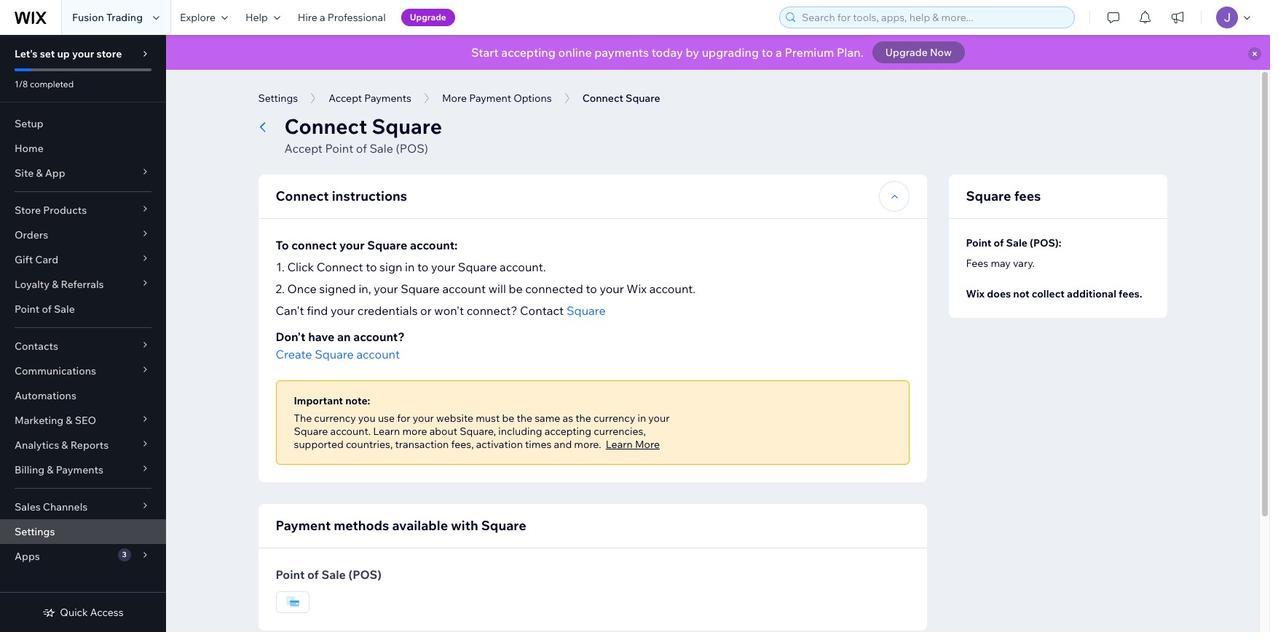 Task type: locate. For each thing, give the bounding box(es) containing it.
fees
[[966, 257, 988, 270]]

now
[[930, 46, 952, 59]]

your down signed
[[331, 304, 355, 318]]

0 horizontal spatial a
[[320, 11, 325, 24]]

don't have an account? create square account
[[276, 330, 405, 362]]

0 vertical spatial account
[[442, 282, 486, 296]]

sale down loyalty & referrals
[[54, 303, 75, 316]]

1 vertical spatial more
[[635, 438, 660, 452]]

options
[[514, 92, 552, 105]]

create square account link
[[276, 346, 400, 363]]

connect up signed
[[317, 260, 363, 275]]

point down loyalty
[[15, 303, 40, 316]]

1 vertical spatial payments
[[56, 464, 103, 477]]

1 vertical spatial accepting
[[544, 425, 591, 438]]

1 horizontal spatial account
[[442, 282, 486, 296]]

today
[[652, 45, 683, 60]]

billing & payments
[[15, 464, 103, 477]]

to down account:
[[417, 260, 428, 275]]

upgrade right professional
[[410, 12, 446, 23]]

currency down the important note:
[[314, 412, 356, 425]]

0 vertical spatial payments
[[364, 92, 411, 105]]

0 horizontal spatial account
[[356, 347, 400, 362]]

be inside to connect your square account: click connect to sign in to your square account. once signed in, your square account will be connected to your wix account. can't find your credentials or won't connect? contact square
[[509, 282, 523, 296]]

store
[[96, 47, 122, 60]]

payment left options at left
[[469, 92, 511, 105]]

up
[[57, 47, 70, 60]]

2 vertical spatial connect
[[317, 260, 363, 275]]

upgrading
[[702, 45, 759, 60]]

upgrade left now
[[885, 46, 928, 59]]

account?
[[353, 330, 405, 344]]

payment up point of sale (pos)
[[276, 518, 331, 535]]

app
[[45, 167, 65, 180]]

0 horizontal spatial payments
[[56, 464, 103, 477]]

help button
[[237, 0, 289, 35]]

same
[[535, 412, 560, 425]]

marketing
[[15, 414, 63, 427]]

0 vertical spatial more
[[442, 92, 467, 105]]

marketing & seo
[[15, 414, 96, 427]]

connect up connect
[[276, 188, 329, 205]]

hire a professional
[[298, 11, 386, 24]]

accept
[[329, 92, 362, 105], [284, 141, 323, 156]]

square down an at left bottom
[[315, 347, 354, 362]]

& for site
[[36, 167, 43, 180]]

(pos) up vary.
[[1030, 237, 1059, 250]]

1 vertical spatial be
[[502, 412, 514, 425]]

help
[[245, 11, 268, 24]]

sale inside point of sale (pos) : fees may vary.
[[1006, 237, 1027, 250]]

1 horizontal spatial the
[[575, 412, 591, 425]]

1 horizontal spatial a
[[776, 45, 782, 60]]

1 horizontal spatial in
[[638, 412, 646, 425]]

1 vertical spatial settings
[[15, 526, 55, 539]]

1 vertical spatial connect
[[276, 188, 329, 205]]

account inside don't have an account? create square account
[[356, 347, 400, 362]]

orders
[[15, 229, 48, 242]]

0 horizontal spatial learn
[[373, 425, 400, 438]]

(pos) up instructions
[[396, 141, 428, 156]]

about
[[429, 425, 457, 438]]

0 vertical spatial a
[[320, 11, 325, 24]]

sidebar element
[[0, 35, 166, 633]]

accept up connect square accept point of sale (pos)
[[329, 92, 362, 105]]

signed
[[319, 282, 356, 296]]

0 vertical spatial settings
[[258, 92, 298, 105]]

& right site
[[36, 167, 43, 180]]

0 horizontal spatial wix
[[627, 282, 647, 296]]

1 horizontal spatial settings
[[258, 92, 298, 105]]

2 horizontal spatial (pos)
[[1030, 237, 1059, 250]]

let's
[[15, 47, 38, 60]]

setup
[[15, 117, 44, 130]]

0 vertical spatial (pos)
[[396, 141, 428, 156]]

point of sale (pos)
[[276, 568, 382, 583]]

fusion
[[72, 11, 104, 24]]

point inside point of sale (pos) : fees may vary.
[[966, 237, 991, 250]]

sale up instructions
[[370, 141, 393, 156]]

transaction
[[395, 438, 449, 452]]

gift card
[[15, 253, 58, 267]]

sale inside sidebar element
[[54, 303, 75, 316]]

to right upgrading
[[762, 45, 773, 60]]

sale for point of sale
[[54, 303, 75, 316]]

sale up vary.
[[1006, 237, 1027, 250]]

0 vertical spatial connect
[[284, 114, 367, 139]]

point
[[325, 141, 353, 156], [966, 237, 991, 250], [15, 303, 40, 316], [276, 568, 305, 583]]

click
[[287, 260, 314, 275]]

learn more link
[[606, 438, 660, 452]]

0 horizontal spatial (pos)
[[348, 568, 382, 583]]

0 horizontal spatial payment
[[276, 518, 331, 535]]

& for marketing
[[66, 414, 72, 427]]

billing & payments button
[[0, 458, 166, 483]]

accepting inside alert
[[501, 45, 556, 60]]

can't
[[276, 304, 304, 318]]

2 vertical spatial (pos)
[[348, 568, 382, 583]]

square down accept payments button
[[372, 114, 442, 139]]

be right the must
[[502, 412, 514, 425]]

gift
[[15, 253, 33, 267]]

in right sign
[[405, 260, 415, 275]]

home
[[15, 142, 44, 155]]

1 vertical spatial (pos)
[[1030, 237, 1059, 250]]

settings for settings button
[[258, 92, 298, 105]]

(pos) inside point of sale (pos) : fees may vary.
[[1030, 237, 1059, 250]]

square down connected
[[567, 304, 606, 318]]

account down account?
[[356, 347, 400, 362]]

accept down settings button
[[284, 141, 323, 156]]

3
[[122, 551, 127, 560]]

square inside connect square accept point of sale (pos)
[[372, 114, 442, 139]]

accepting
[[501, 45, 556, 60], [544, 425, 591, 438]]

& left seo
[[66, 414, 72, 427]]

0 vertical spatial upgrade
[[410, 12, 446, 23]]

& right loyalty
[[52, 278, 59, 291]]

square right with
[[481, 518, 526, 535]]

settings inside settings link
[[15, 526, 55, 539]]

0 horizontal spatial in
[[405, 260, 415, 275]]

of for point of sale (pos)
[[307, 568, 319, 583]]

account
[[442, 282, 486, 296], [356, 347, 400, 362]]

account. inside the currency you use for your website must be the same as the currency in your square account. learn more about square, including accepting currencies, supported countries, transaction fees, activation times and more.
[[330, 425, 371, 438]]

square link
[[567, 302, 606, 320]]

don't
[[276, 330, 306, 344]]

(pos) down the methods
[[348, 568, 382, 583]]

&
[[36, 167, 43, 180], [52, 278, 59, 291], [66, 414, 72, 427], [61, 439, 68, 452], [47, 464, 54, 477]]

connect inside connect square accept point of sale (pos)
[[284, 114, 367, 139]]

loyalty & referrals
[[15, 278, 104, 291]]

1 vertical spatial account.
[[649, 282, 696, 296]]

point for point of sale (pos) : fees may vary.
[[966, 237, 991, 250]]

of inside point of sale (pos) : fees may vary.
[[994, 237, 1004, 250]]

connect for square
[[284, 114, 367, 139]]

orders button
[[0, 223, 166, 248]]

in
[[405, 260, 415, 275], [638, 412, 646, 425]]

upgrade for upgrade now
[[885, 46, 928, 59]]

referrals
[[61, 278, 104, 291]]

0 vertical spatial payment
[[469, 92, 511, 105]]

must
[[476, 412, 500, 425]]

methods
[[334, 518, 389, 535]]

not
[[1013, 288, 1029, 301]]

your right connect
[[339, 238, 365, 253]]

once
[[287, 282, 317, 296]]

card
[[35, 253, 58, 267]]

a right hire
[[320, 11, 325, 24]]

settings link
[[0, 520, 166, 545]]

point inside sidebar element
[[15, 303, 40, 316]]

0 vertical spatial in
[[405, 260, 415, 275]]

point up point of sale (pos) icon
[[276, 568, 305, 583]]

your up square link
[[600, 282, 624, 296]]

your right up
[[72, 47, 94, 60]]

currencies,
[[594, 425, 646, 438]]

2 vertical spatial account.
[[330, 425, 371, 438]]

a
[[320, 11, 325, 24], [776, 45, 782, 60]]

learn left more
[[373, 425, 400, 438]]

0 horizontal spatial account.
[[330, 425, 371, 438]]

0 horizontal spatial currency
[[314, 412, 356, 425]]

account up won't
[[442, 282, 486, 296]]

0 vertical spatial accepting
[[501, 45, 556, 60]]

1 horizontal spatial more
[[635, 438, 660, 452]]

learn
[[373, 425, 400, 438], [606, 438, 633, 452]]

payments
[[364, 92, 411, 105], [56, 464, 103, 477]]

1 vertical spatial upgrade
[[885, 46, 928, 59]]

& for analytics
[[61, 439, 68, 452]]

1 horizontal spatial accept
[[329, 92, 362, 105]]

upgrade inside upgrade now button
[[885, 46, 928, 59]]

1 horizontal spatial (pos)
[[396, 141, 428, 156]]

your
[[72, 47, 94, 60], [339, 238, 365, 253], [431, 260, 455, 275], [374, 282, 398, 296], [600, 282, 624, 296], [331, 304, 355, 318], [413, 412, 434, 425], [648, 412, 670, 425]]

learn right more.
[[606, 438, 633, 452]]

be right will
[[509, 282, 523, 296]]

your up learn more
[[648, 412, 670, 425]]

point up the fees
[[966, 237, 991, 250]]

0 vertical spatial be
[[509, 282, 523, 296]]

a left premium
[[776, 45, 782, 60]]

1 vertical spatial in
[[638, 412, 646, 425]]

point of sale (pos) image
[[282, 593, 303, 613]]

connect down accept payments button
[[284, 114, 367, 139]]

0 horizontal spatial upgrade
[[410, 12, 446, 23]]

of
[[356, 141, 367, 156], [994, 237, 1004, 250], [42, 303, 52, 316], [307, 568, 319, 583]]

0 horizontal spatial settings
[[15, 526, 55, 539]]

of inside sidebar element
[[42, 303, 52, 316]]

(pos) for point of sale (pos) : fees may vary.
[[1030, 237, 1059, 250]]

payments down analytics & reports popup button
[[56, 464, 103, 477]]

payments up connect square accept point of sale (pos)
[[364, 92, 411, 105]]

payment inside more payment options button
[[469, 92, 511, 105]]

currency up learn more 'link'
[[593, 412, 635, 425]]

to inside alert
[[762, 45, 773, 60]]

upgrade inside upgrade button
[[410, 12, 446, 23]]

(pos) inside connect square accept point of sale (pos)
[[396, 141, 428, 156]]

more inside button
[[442, 92, 467, 105]]

access
[[90, 607, 124, 620]]

1 vertical spatial account
[[356, 347, 400, 362]]

payment
[[469, 92, 511, 105], [276, 518, 331, 535]]

1 vertical spatial a
[[776, 45, 782, 60]]

in up learn more 'link'
[[638, 412, 646, 425]]

1 horizontal spatial payments
[[364, 92, 411, 105]]

contact
[[520, 304, 564, 318]]

1 horizontal spatial account.
[[500, 260, 546, 275]]

billing
[[15, 464, 45, 477]]

the left same
[[517, 412, 532, 425]]

sale inside connect square accept point of sale (pos)
[[370, 141, 393, 156]]

supported
[[294, 438, 344, 452]]

for
[[397, 412, 410, 425]]

1 horizontal spatial currency
[[593, 412, 635, 425]]

your down account:
[[431, 260, 455, 275]]

1 vertical spatial accept
[[284, 141, 323, 156]]

0 horizontal spatial accept
[[284, 141, 323, 156]]

plan.
[[837, 45, 864, 60]]

& left reports
[[61, 439, 68, 452]]

by
[[686, 45, 699, 60]]

point of sale (pos) : fees may vary.
[[966, 237, 1061, 270]]

1 horizontal spatial upgrade
[[885, 46, 928, 59]]

connect?
[[467, 304, 517, 318]]

sale down the methods
[[321, 568, 346, 583]]

point up connect instructions
[[325, 141, 353, 156]]

& right billing
[[47, 464, 54, 477]]

2 currency from the left
[[593, 412, 635, 425]]

2 the from the left
[[575, 412, 591, 425]]

the
[[294, 412, 312, 425]]

the right as
[[575, 412, 591, 425]]

2 horizontal spatial account.
[[649, 282, 696, 296]]

settings inside settings button
[[258, 92, 298, 105]]

to left sign
[[366, 260, 377, 275]]

site & app
[[15, 167, 65, 180]]

connect for instructions
[[276, 188, 329, 205]]

upgrade now button
[[872, 42, 965, 63]]

1 horizontal spatial payment
[[469, 92, 511, 105]]

connect
[[292, 238, 337, 253]]

contacts button
[[0, 334, 166, 359]]

the
[[517, 412, 532, 425], [575, 412, 591, 425]]

0 vertical spatial accept
[[329, 92, 362, 105]]

more
[[402, 425, 427, 438]]

0 horizontal spatial more
[[442, 92, 467, 105]]

square down important on the bottom of page
[[294, 425, 328, 438]]

quick access button
[[42, 607, 124, 620]]

credentials
[[357, 304, 418, 318]]

and
[[554, 438, 572, 452]]

0 horizontal spatial the
[[517, 412, 532, 425]]

square,
[[460, 425, 496, 438]]



Task type: describe. For each thing, give the bounding box(es) containing it.
& for loyalty
[[52, 278, 59, 291]]

connect inside to connect your square account: click connect to sign in to your square account. once signed in, your square account will be connected to your wix account. can't find your credentials or won't connect? contact square
[[317, 260, 363, 275]]

sales channels button
[[0, 495, 166, 520]]

of for point of sale
[[42, 303, 52, 316]]

of inside connect square accept point of sale (pos)
[[356, 141, 367, 156]]

may
[[991, 257, 1011, 270]]

quick access
[[60, 607, 124, 620]]

store products button
[[0, 198, 166, 223]]

accept payments button
[[321, 87, 419, 109]]

does
[[987, 288, 1011, 301]]

accept inside accept payments button
[[329, 92, 362, 105]]

you
[[358, 412, 376, 425]]

seo
[[75, 414, 96, 427]]

hire
[[298, 11, 317, 24]]

point of sale
[[15, 303, 75, 316]]

reports
[[70, 439, 109, 452]]

collect
[[1032, 288, 1065, 301]]

premium
[[785, 45, 834, 60]]

& for billing
[[47, 464, 54, 477]]

apps
[[15, 551, 40, 564]]

a inside alert
[[776, 45, 782, 60]]

wix does not collect additional fees.
[[966, 288, 1142, 301]]

explore
[[180, 11, 216, 24]]

start
[[471, 45, 499, 60]]

1 horizontal spatial learn
[[606, 438, 633, 452]]

to up square link
[[586, 282, 597, 296]]

countries,
[[346, 438, 393, 452]]

1 the from the left
[[517, 412, 532, 425]]

square inside don't have an account? create square account
[[315, 347, 354, 362]]

learn inside the currency you use for your website must be the same as the currency in your square account. learn more about square, including accepting currencies, supported countries, transaction fees, activation times and more.
[[373, 425, 400, 438]]

accept inside connect square accept point of sale (pos)
[[284, 141, 323, 156]]

home link
[[0, 136, 166, 161]]

settings button
[[251, 87, 305, 109]]

loyalty
[[15, 278, 50, 291]]

more.
[[574, 438, 601, 452]]

the currency you use for your website must be the same as the currency in your square account. learn more about square, including accepting currencies, supported countries, transaction fees, activation times and more.
[[294, 412, 670, 452]]

square up sign
[[367, 238, 407, 253]]

quick
[[60, 607, 88, 620]]

payments inside button
[[364, 92, 411, 105]]

square up or
[[401, 282, 440, 296]]

accept payments
[[329, 92, 411, 105]]

analytics
[[15, 439, 59, 452]]

fusion trading
[[72, 11, 143, 24]]

note:
[[345, 395, 370, 408]]

1 horizontal spatial wix
[[966, 288, 985, 301]]

sale for point of sale (pos)
[[321, 568, 346, 583]]

square left fees
[[966, 188, 1011, 205]]

1 currency from the left
[[314, 412, 356, 425]]

trading
[[106, 11, 143, 24]]

settings for settings link
[[15, 526, 55, 539]]

your right in,
[[374, 282, 398, 296]]

use
[[378, 412, 395, 425]]

in inside the currency you use for your website must be the same as the currency in your square account. learn more about square, including accepting currencies, supported countries, transaction fees, activation times and more.
[[638, 412, 646, 425]]

of for point of sale (pos) : fees may vary.
[[994, 237, 1004, 250]]

additional
[[1067, 288, 1116, 301]]

accepting inside the currency you use for your website must be the same as the currency in your square account. learn more about square, including accepting currencies, supported countries, transaction fees, activation times and more.
[[544, 425, 591, 438]]

Search for tools, apps, help & more... field
[[797, 7, 1070, 28]]

communications
[[15, 365, 96, 378]]

1/8 completed
[[15, 79, 74, 90]]

point inside connect square accept point of sale (pos)
[[325, 141, 353, 156]]

point for point of sale
[[15, 303, 40, 316]]

square fees
[[966, 188, 1041, 205]]

square up will
[[458, 260, 497, 275]]

upgrade button
[[401, 9, 455, 26]]

store
[[15, 204, 41, 217]]

professional
[[328, 11, 386, 24]]

your inside sidebar element
[[72, 47, 94, 60]]

automations link
[[0, 384, 166, 409]]

times
[[525, 438, 552, 452]]

(pos) for point of sale (pos)
[[348, 568, 382, 583]]

gift card button
[[0, 248, 166, 272]]

activation
[[476, 438, 523, 452]]

vary.
[[1013, 257, 1035, 270]]

important
[[294, 395, 343, 408]]

store products
[[15, 204, 87, 217]]

loyalty & referrals button
[[0, 272, 166, 297]]

0 vertical spatial account.
[[500, 260, 546, 275]]

point of sale link
[[0, 297, 166, 322]]

automations
[[15, 390, 76, 403]]

payments inside popup button
[[56, 464, 103, 477]]

wix inside to connect your square account: click connect to sign in to your square account. once signed in, your square account will be connected to your wix account. can't find your credentials or won't connect? contact square
[[627, 282, 647, 296]]

have
[[308, 330, 335, 344]]

set
[[40, 47, 55, 60]]

won't
[[434, 304, 464, 318]]

fees,
[[451, 438, 474, 452]]

online
[[558, 45, 592, 60]]

site & app button
[[0, 161, 166, 186]]

upgrade for upgrade
[[410, 12, 446, 23]]

find
[[307, 304, 328, 318]]

1 vertical spatial payment
[[276, 518, 331, 535]]

site
[[15, 167, 34, 180]]

let's set up your store
[[15, 47, 122, 60]]

available
[[392, 518, 448, 535]]

channels
[[43, 501, 88, 514]]

account inside to connect your square account: click connect to sign in to your square account. once signed in, your square account will be connected to your wix account. can't find your credentials or won't connect? contact square
[[442, 282, 486, 296]]

fees
[[1014, 188, 1041, 205]]

upgrade now
[[885, 46, 952, 59]]

instructions
[[332, 188, 407, 205]]

be inside the currency you use for your website must be the same as the currency in your square account. learn more about square, including accepting currencies, supported countries, transaction fees, activation times and more.
[[502, 412, 514, 425]]

sale for point of sale (pos) : fees may vary.
[[1006, 237, 1027, 250]]

in,
[[359, 282, 371, 296]]

communications button
[[0, 359, 166, 384]]

connect square accept point of sale (pos)
[[284, 114, 442, 156]]

in inside to connect your square account: click connect to sign in to your square account. once signed in, your square account will be connected to your wix account. can't find your credentials or won't connect? contact square
[[405, 260, 415, 275]]

website
[[436, 412, 473, 425]]

start accepting online payments today by upgrading to a premium plan. alert
[[166, 35, 1270, 70]]

your right for
[[413, 412, 434, 425]]

point for point of sale (pos)
[[276, 568, 305, 583]]

square inside the currency you use for your website must be the same as the currency in your square account. learn more about square, including accepting currencies, supported countries, transaction fees, activation times and more.
[[294, 425, 328, 438]]

will
[[488, 282, 506, 296]]

payments
[[594, 45, 649, 60]]

payment methods available with square
[[276, 518, 526, 535]]

marketing & seo button
[[0, 409, 166, 433]]

contacts
[[15, 340, 58, 353]]

connect instructions
[[276, 188, 407, 205]]



Task type: vqa. For each thing, say whether or not it's contained in the screenshot.
as
yes



